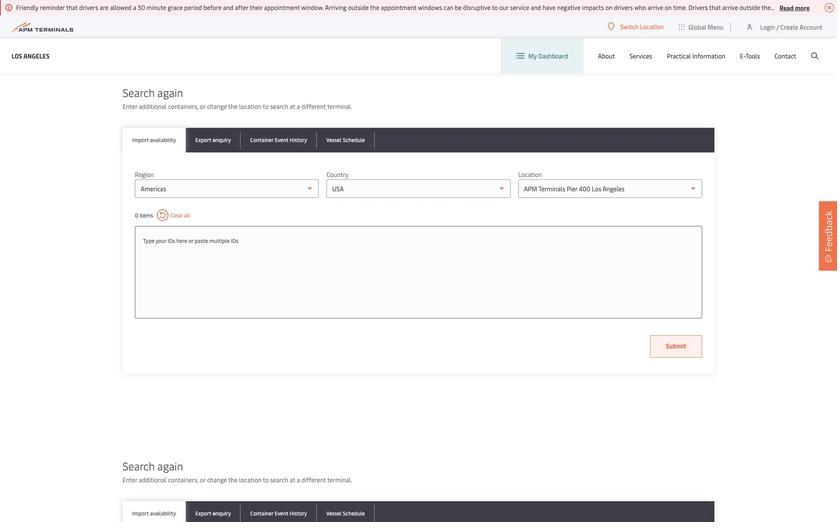 Task type: locate. For each thing, give the bounding box(es) containing it.
1 that from the left
[[66, 3, 78, 12]]

again for first export еnquiry button from the bottom of the page
[[157, 459, 183, 474]]

2 tab list from the top
[[123, 502, 715, 523]]

1 horizontal spatial that
[[709, 3, 721, 12]]

2 different from the top
[[302, 476, 326, 484]]

read more button
[[780, 3, 810, 12]]

items
[[140, 212, 153, 219]]

arriving
[[325, 3, 347, 12]]

2 drivers from the left
[[614, 3, 633, 12]]

1 import from the top
[[132, 136, 149, 144]]

on right impacts
[[606, 3, 613, 12]]

enter
[[123, 102, 137, 111], [123, 476, 137, 484]]

1 vessel schedule button from the top
[[317, 128, 375, 153]]

0 vertical spatial search
[[270, 102, 288, 111]]

0 vertical spatial еnquiry
[[213, 136, 231, 144]]

2 terminal. from the top
[[327, 476, 352, 484]]

2 on from the left
[[665, 3, 672, 12]]

1 container from the top
[[250, 136, 273, 144]]

1 vertical spatial again
[[157, 459, 183, 474]]

export еnquiry
[[195, 136, 231, 144], [195, 510, 231, 518]]

0 vertical spatial change
[[207, 102, 227, 111]]

1 horizontal spatial their
[[762, 3, 774, 12]]

their right after at the top left of the page
[[250, 3, 263, 12]]

2 container event history from the top
[[250, 510, 307, 518]]

None text field
[[143, 234, 694, 248]]

1 search from the top
[[270, 102, 288, 111]]

1 vertical spatial import
[[132, 510, 149, 518]]

2 vessel schedule from the top
[[326, 510, 365, 518]]

drivers left who
[[614, 3, 633, 12]]

1 vertical spatial import availability
[[132, 510, 176, 518]]

2 containers, from the top
[[168, 476, 198, 484]]

drivers left are
[[79, 3, 98, 12]]

2 horizontal spatial and
[[531, 3, 541, 12]]

switch location button
[[608, 22, 664, 31]]

as
[[335, 32, 342, 40], [368, 32, 374, 40]]

1 horizontal spatial appointment
[[381, 3, 417, 12]]

information down care
[[142, 41, 175, 50]]

1 horizontal spatial on
[[665, 3, 672, 12]]

additional for import availability button corresponding to first export еnquiry button from the bottom of the page
[[139, 476, 167, 484]]

container
[[250, 136, 273, 144], [250, 510, 273, 518]]

2 arrive from the left
[[722, 3, 738, 12]]

search
[[270, 102, 288, 111], [270, 476, 288, 484]]

tools
[[746, 52, 760, 60]]

2 еnquiry from the top
[[213, 510, 231, 518]]

completeness
[[611, 32, 649, 40]]

1 vertical spatial container event history button
[[241, 502, 317, 523]]

1 horizontal spatial ids
[[231, 237, 238, 245]]

1 export from the top
[[195, 136, 211, 144]]

who
[[634, 3, 646, 12]]

2 history from the top
[[290, 510, 307, 518]]

0 horizontal spatial and
[[223, 3, 233, 12]]

0 vertical spatial event
[[275, 136, 288, 144]]

0 vertical spatial export еnquiry
[[195, 136, 231, 144]]

2 availability from the top
[[150, 510, 176, 518]]

1 vertical spatial container event history
[[250, 510, 307, 518]]

2 search again enter additional containers, or change the location to search at a different terminal. from the top
[[123, 459, 352, 484]]

change for first export еnquiry button from the top of the page
[[207, 102, 227, 111]]

container event history for first export еnquiry button from the top of the page
[[250, 136, 307, 144]]

1 vertical spatial information
[[142, 41, 175, 50]]

1 search from the top
[[123, 85, 155, 100]]

2 search from the top
[[270, 476, 288, 484]]

1 vertical spatial vessel schedule
[[326, 510, 365, 518]]

0 vertical spatial availability
[[150, 136, 176, 144]]

their left read
[[762, 3, 774, 12]]

location
[[640, 22, 664, 31], [518, 170, 542, 179]]

minute
[[147, 3, 166, 12]]

on left time.
[[665, 3, 672, 12]]

search
[[123, 85, 155, 100], [123, 459, 155, 474]]

1 horizontal spatial arrive
[[722, 3, 738, 12]]

arrive up menu
[[722, 3, 738, 12]]

0 vertical spatial search again enter additional containers, or change the location to search at a different terminal.
[[123, 85, 352, 111]]

search for first export еnquiry button from the bottom of the page
[[270, 476, 288, 484]]

2 import availability button from the top
[[123, 502, 186, 523]]

2 export from the top
[[195, 510, 211, 518]]

outside left read
[[740, 3, 760, 12]]

1 import availability button from the top
[[123, 128, 186, 153]]

friendly
[[16, 3, 38, 12]]

search for import availability button corresponding to first export еnquiry button from the bottom of the page
[[123, 459, 155, 474]]

2 search from the top
[[123, 459, 155, 474]]

0 vertical spatial history
[[290, 136, 307, 144]]

1 vertical spatial vessel
[[326, 510, 342, 518]]

0 horizontal spatial ids
[[168, 237, 175, 245]]

1 еnquiry from the top
[[213, 136, 231, 144]]

0 vertical spatial terminal.
[[327, 102, 352, 111]]

import availability for first export еnquiry button from the bottom of the page
[[132, 510, 176, 518]]

0 vertical spatial container
[[250, 136, 273, 144]]

1 vertical spatial terminal.
[[327, 476, 352, 484]]

assume
[[494, 32, 515, 40]]

container event history button
[[241, 128, 317, 153], [241, 502, 317, 523]]

containers, for import availability button related to first export еnquiry button from the top of the page
[[168, 102, 198, 111]]

0 vertical spatial export
[[195, 136, 211, 144]]

1 change from the top
[[207, 102, 227, 111]]

1 as from the left
[[335, 32, 342, 40]]

0 vertical spatial vessel
[[326, 136, 342, 144]]

of
[[651, 32, 656, 40]]

1 vessel from the top
[[326, 136, 342, 144]]

0
[[135, 212, 138, 219]]

0 vertical spatial enter
[[123, 102, 137, 111]]

0 vertical spatial container event history
[[250, 136, 307, 144]]

2 as from the left
[[368, 32, 374, 40]]

additional for import availability button related to first export еnquiry button from the top of the page
[[139, 102, 167, 111]]

1 vertical spatial at
[[290, 476, 295, 484]]

my dashboard button
[[516, 39, 568, 73]]

import availability
[[132, 136, 176, 144], [132, 510, 176, 518]]

2 enter from the top
[[123, 476, 137, 484]]

and left have
[[531, 3, 541, 12]]

1 vertical spatial additional
[[139, 476, 167, 484]]

ids right multiple
[[231, 237, 238, 245]]

0 vertical spatial tab list
[[123, 128, 715, 153]]

that right drivers
[[709, 3, 721, 12]]

0 vertical spatial additional
[[139, 102, 167, 111]]

1 horizontal spatial and
[[265, 32, 276, 40]]

0 horizontal spatial location
[[518, 170, 542, 179]]

and left 'vessel'
[[265, 32, 276, 40]]

and inside due care has been taken to ensure container and vessel information is as accurate as possible. apm terminals does not however assume any liability for the correctness or completeness of the information provided.
[[265, 32, 276, 40]]

on
[[606, 3, 613, 12], [665, 3, 672, 12]]

terminal. for first export еnquiry button from the top of the page
[[327, 102, 352, 111]]

due
[[142, 32, 153, 40]]

0 vertical spatial import availability
[[132, 136, 176, 144]]

a
[[133, 3, 136, 12], [297, 102, 300, 111], [297, 476, 300, 484]]

2 export еnquiry from the top
[[195, 510, 231, 518]]

ids right your
[[168, 237, 175, 245]]

2 import availability from the top
[[132, 510, 176, 518]]

1 vertical spatial export
[[195, 510, 211, 518]]

vessel schedule button for container event history "button" related to first export еnquiry button from the top of the page
[[317, 128, 375, 153]]

1 history from the top
[[290, 136, 307, 144]]

1 different from the top
[[302, 102, 326, 111]]

close alert image
[[825, 3, 834, 12]]

1 horizontal spatial as
[[368, 32, 374, 40]]

outside right arriving
[[348, 3, 369, 12]]

1 at from the top
[[290, 102, 295, 111]]

different for first export еnquiry button from the bottom of the page
[[302, 476, 326, 484]]

0 horizontal spatial drivers
[[79, 3, 98, 12]]

availability for import availability button corresponding to first export еnquiry button from the bottom of the page
[[150, 510, 176, 518]]

reminder
[[40, 3, 65, 12]]

1 vessel schedule from the top
[[326, 136, 365, 144]]

enter for import availability button related to first export еnquiry button from the top of the page
[[123, 102, 137, 111]]

import availability button for first export еnquiry button from the bottom of the page
[[123, 502, 186, 523]]

2 appointment from the left
[[381, 3, 417, 12]]

feedback
[[822, 211, 835, 252]]

different
[[302, 102, 326, 111], [302, 476, 326, 484]]

liability
[[528, 32, 548, 40]]

container event history
[[250, 136, 307, 144], [250, 510, 307, 518]]

0 vertical spatial again
[[157, 85, 183, 100]]

tab list
[[123, 128, 715, 153], [123, 502, 715, 523]]

appointment up apm
[[381, 3, 417, 12]]

0 vertical spatial schedule
[[343, 136, 365, 144]]

1 on from the left
[[606, 3, 613, 12]]

1 containers, from the top
[[168, 102, 198, 111]]

history for first export еnquiry button from the top of the page
[[290, 136, 307, 144]]

or inside due care has been taken to ensure container and vessel information is as accurate as possible. apm terminals does not however assume any liability for the correctness or completeness of the information provided.
[[603, 32, 609, 40]]

0 vertical spatial vessel schedule button
[[317, 128, 375, 153]]

1 again from the top
[[157, 85, 183, 100]]

1 schedule from the top
[[343, 136, 365, 144]]

feedback button
[[819, 202, 837, 271]]

1 vertical spatial containers,
[[168, 476, 198, 484]]

los angeles link
[[12, 51, 50, 61]]

1 vertical spatial export еnquiry button
[[186, 502, 241, 523]]

2 event from the top
[[275, 510, 288, 518]]

0 horizontal spatial on
[[606, 3, 613, 12]]

read
[[780, 3, 794, 12]]

1 their from the left
[[250, 3, 263, 12]]

1 availability from the top
[[150, 136, 176, 144]]

angeles
[[23, 51, 50, 60]]

0 horizontal spatial their
[[250, 3, 263, 12]]

containers, for import availability button corresponding to first export еnquiry button from the bottom of the page
[[168, 476, 198, 484]]

0 vertical spatial location
[[239, 102, 261, 111]]

2 container event history button from the top
[[241, 502, 317, 523]]

1 horizontal spatial drivers
[[614, 3, 633, 12]]

1 vertical spatial location
[[518, 170, 542, 179]]

1 location from the top
[[239, 102, 261, 111]]

2 vessel from the top
[[326, 510, 342, 518]]

and left after at the top left of the page
[[223, 3, 233, 12]]

type your ids here or paste multiple ids
[[143, 237, 238, 245]]

event for first export еnquiry button from the bottom of the page
[[275, 510, 288, 518]]

or
[[603, 32, 609, 40], [200, 102, 206, 111], [188, 237, 193, 245], [200, 476, 206, 484]]

vessel schedule
[[326, 136, 365, 144], [326, 510, 365, 518]]

again
[[157, 85, 183, 100], [157, 459, 183, 474]]

1 terminal. from the top
[[327, 102, 352, 111]]

2 location from the top
[[239, 476, 261, 484]]

and
[[223, 3, 233, 12], [531, 3, 541, 12], [265, 32, 276, 40]]

appointment up 'vessel'
[[264, 3, 300, 12]]

schedule for first export еnquiry button from the top of the page
[[343, 136, 365, 144]]

2 additional from the top
[[139, 476, 167, 484]]

0 vertical spatial search
[[123, 85, 155, 100]]

2 ids from the left
[[231, 237, 238, 245]]

that right reminder
[[66, 3, 78, 12]]

0 vertical spatial at
[[290, 102, 295, 111]]

import
[[132, 136, 149, 144], [132, 510, 149, 518]]

1 vertical spatial enter
[[123, 476, 137, 484]]

at
[[290, 102, 295, 111], [290, 476, 295, 484]]

1 vertical spatial search again enter additional containers, or change the location to search at a different terminal.
[[123, 459, 352, 484]]

2 vertical spatial a
[[297, 476, 300, 484]]

import for import availability button related to first export еnquiry button from the top of the page
[[132, 136, 149, 144]]

2 schedule from the top
[[343, 510, 365, 518]]

schedule
[[343, 136, 365, 144], [343, 510, 365, 518]]

2 outside from the left
[[740, 3, 760, 12]]

1 vertical spatial vessel schedule button
[[317, 502, 375, 523]]

my dashboard
[[528, 52, 568, 60]]

information left is
[[295, 32, 328, 40]]

arrive
[[648, 3, 663, 12], [722, 3, 738, 12]]

1 horizontal spatial outside
[[740, 3, 760, 12]]

1 appointment from the left
[[264, 3, 300, 12]]

1 vertical spatial import availability button
[[123, 502, 186, 523]]

1 vertical spatial different
[[302, 476, 326, 484]]

change for first export еnquiry button from the bottom of the page
[[207, 476, 227, 484]]

1 vertical spatial еnquiry
[[213, 510, 231, 518]]

0 vertical spatial import availability button
[[123, 128, 186, 153]]

0 vertical spatial import
[[132, 136, 149, 144]]

1 vertical spatial search
[[270, 476, 288, 484]]

to
[[492, 3, 498, 12], [210, 32, 216, 40], [263, 102, 269, 111], [263, 476, 269, 484]]

0 vertical spatial different
[[302, 102, 326, 111]]

1 container event history button from the top
[[241, 128, 317, 153]]

0 horizontal spatial that
[[66, 3, 78, 12]]

1 vertical spatial availability
[[150, 510, 176, 518]]

1 vertical spatial tab list
[[123, 502, 715, 523]]

search for first export еnquiry button from the top of the page
[[270, 102, 288, 111]]

0 horizontal spatial appointment
[[264, 3, 300, 12]]

window.
[[301, 3, 324, 12]]

1 vertical spatial history
[[290, 510, 307, 518]]

0 vertical spatial export еnquiry button
[[186, 128, 241, 153]]

e-tools
[[740, 52, 760, 60]]

however
[[469, 32, 493, 40]]

before
[[203, 3, 222, 12]]

appointment up login / create account
[[776, 3, 812, 12]]

1 vertical spatial search
[[123, 459, 155, 474]]

all
[[184, 212, 190, 219]]

0 vertical spatial vessel schedule
[[326, 136, 365, 144]]

1 vertical spatial schedule
[[343, 510, 365, 518]]

1 additional from the top
[[139, 102, 167, 111]]

location for first export еnquiry button from the top of the page
[[239, 102, 261, 111]]

multiple
[[209, 237, 230, 245]]

type
[[143, 237, 154, 245]]

1 import availability from the top
[[132, 136, 176, 144]]

0 horizontal spatial outside
[[348, 3, 369, 12]]

switch
[[620, 22, 639, 31]]

0 vertical spatial containers,
[[168, 102, 198, 111]]

create
[[781, 23, 798, 31]]

the
[[370, 3, 379, 12], [559, 32, 568, 40], [658, 32, 667, 40], [228, 102, 238, 111], [228, 476, 238, 484]]

1 enter from the top
[[123, 102, 137, 111]]

vessel for first export еnquiry button from the bottom of the page
[[326, 510, 342, 518]]

search again enter additional containers, or change the location to search at a different terminal. for first export еnquiry button from the bottom of the page
[[123, 459, 352, 484]]

as right is
[[335, 32, 342, 40]]

1 vertical spatial export еnquiry
[[195, 510, 231, 518]]

as right accurate
[[368, 32, 374, 40]]

1 vertical spatial change
[[207, 476, 227, 484]]

1 search again enter additional containers, or change the location to search at a different terminal. from the top
[[123, 85, 352, 111]]

0 vertical spatial location
[[640, 22, 664, 31]]

1 export еnquiry from the top
[[195, 136, 231, 144]]

event for first export еnquiry button from the top of the page
[[275, 136, 288, 144]]

1 vertical spatial a
[[297, 102, 300, 111]]

2 container from the top
[[250, 510, 273, 518]]

does
[[444, 32, 457, 40]]

contact button
[[775, 39, 796, 73]]

export еnquiry button
[[186, 128, 241, 153], [186, 502, 241, 523]]

1 horizontal spatial information
[[295, 32, 328, 40]]

2 again from the top
[[157, 459, 183, 474]]

2 change from the top
[[207, 476, 227, 484]]

care
[[154, 32, 166, 40]]

2 import from the top
[[132, 510, 149, 518]]

1 event from the top
[[275, 136, 288, 144]]

export for first export еnquiry button from the top of the page
[[195, 136, 211, 144]]

1 vertical spatial event
[[275, 510, 288, 518]]

appointment
[[264, 3, 300, 12], [381, 3, 417, 12], [776, 3, 812, 12]]

arrive right who
[[648, 3, 663, 12]]

location
[[239, 102, 261, 111], [239, 476, 261, 484]]

1 vertical spatial location
[[239, 476, 261, 484]]

1 vertical spatial container
[[250, 510, 273, 518]]

change
[[207, 102, 227, 111], [207, 476, 227, 484]]

0 horizontal spatial as
[[335, 32, 342, 40]]

0 vertical spatial container event history button
[[241, 128, 317, 153]]

correctness
[[570, 32, 602, 40]]

2 vessel schedule button from the top
[[317, 502, 375, 523]]

2 horizontal spatial appointment
[[776, 3, 812, 12]]

2 at from the top
[[290, 476, 295, 484]]

0 horizontal spatial arrive
[[648, 3, 663, 12]]

has
[[167, 32, 177, 40]]

1 container event history from the top
[[250, 136, 307, 144]]



Task type: describe. For each thing, give the bounding box(es) containing it.
/
[[777, 23, 779, 31]]

have
[[543, 3, 556, 12]]

practical
[[667, 52, 691, 60]]

accurate
[[343, 32, 367, 40]]

taken
[[193, 32, 209, 40]]

our
[[499, 3, 509, 12]]

2 their from the left
[[762, 3, 774, 12]]

submit button
[[650, 336, 702, 358]]

more
[[795, 3, 810, 12]]

read more
[[780, 3, 810, 12]]

be
[[455, 3, 462, 12]]

at for container event history "button" for first export еnquiry button from the bottom of the page
[[290, 476, 295, 484]]

practical information button
[[667, 39, 725, 73]]

country
[[327, 170, 349, 179]]

again for first export еnquiry button from the top of the page
[[157, 85, 183, 100]]

here
[[176, 237, 187, 245]]

availability for import availability button related to first export еnquiry button from the top of the page
[[150, 136, 176, 144]]

disruptive
[[463, 3, 491, 12]]

import availability button for first export еnquiry button from the top of the page
[[123, 128, 186, 153]]

container event history button for first export еnquiry button from the bottom of the page
[[241, 502, 317, 523]]

search for import availability button related to first export еnquiry button from the top of the page
[[123, 85, 155, 100]]

w
[[836, 3, 837, 12]]

container for first export еnquiry button from the top of the page
[[250, 136, 273, 144]]

search again enter additional containers, or change the location to search at a different terminal. for first export еnquiry button from the top of the page
[[123, 85, 352, 111]]

grace
[[168, 3, 183, 12]]

vessel for first export еnquiry button from the top of the page
[[326, 136, 342, 144]]

0 vertical spatial a
[[133, 3, 136, 12]]

enter for import availability button corresponding to first export еnquiry button from the bottom of the page
[[123, 476, 137, 484]]

any
[[517, 32, 526, 40]]

are
[[100, 3, 108, 12]]

1 export еnquiry button from the top
[[186, 128, 241, 153]]

container for first export еnquiry button from the bottom of the page
[[250, 510, 273, 518]]

0 items
[[135, 212, 153, 219]]

clear all
[[170, 212, 190, 219]]

submit
[[666, 342, 686, 350]]

been
[[178, 32, 192, 40]]

1 outside from the left
[[348, 3, 369, 12]]

about button
[[598, 39, 615, 73]]

my
[[528, 52, 537, 60]]

container event history button for first export еnquiry button from the top of the page
[[241, 128, 317, 153]]

export еnquiry for import availability button corresponding to first export еnquiry button from the bottom of the page
[[195, 510, 231, 518]]

allowed
[[110, 3, 132, 12]]

menu
[[708, 23, 724, 31]]

service
[[510, 3, 529, 12]]

1 horizontal spatial location
[[640, 22, 664, 31]]

history for first export еnquiry button from the bottom of the page
[[290, 510, 307, 518]]

dashboard
[[538, 52, 568, 60]]

apm
[[401, 32, 414, 40]]

region
[[135, 170, 154, 179]]

after
[[235, 3, 248, 12]]

import for import availability button corresponding to first export еnquiry button from the bottom of the page
[[132, 510, 149, 518]]

import availability for first export еnquiry button from the top of the page
[[132, 136, 176, 144]]

los
[[12, 51, 22, 60]]

1 ids from the left
[[168, 237, 175, 245]]

different for first export еnquiry button from the top of the page
[[302, 102, 326, 111]]

friendly reminder that drivers are allowed a 30 minute grace period before and after their appointment window. arriving outside the appointment windows can be disruptive to our service and have negative impacts on drivers who arrive on time. drivers that arrive outside their appointment window w
[[16, 3, 837, 12]]

login / create account
[[760, 23, 822, 31]]

terminals
[[416, 32, 442, 40]]

account
[[800, 23, 822, 31]]

container event history for first export еnquiry button from the bottom of the page
[[250, 510, 307, 518]]

los angeles
[[12, 51, 50, 60]]

at for container event history "button" related to first export еnquiry button from the top of the page
[[290, 102, 295, 111]]

provided.
[[176, 41, 202, 50]]

vessel schedule button for container event history "button" for first export еnquiry button from the bottom of the page
[[317, 502, 375, 523]]

your
[[156, 237, 166, 245]]

login / create account link
[[746, 15, 822, 38]]

1 arrive from the left
[[648, 3, 663, 12]]

a for first export еnquiry button from the bottom of the page
[[297, 476, 300, 484]]

terminal. for first export еnquiry button from the bottom of the page
[[327, 476, 352, 484]]

clear all button
[[157, 210, 190, 221]]

due care has been taken to ensure container and vessel information is as accurate as possible. apm terminals does not however assume any liability for the correctness or completeness of the information provided.
[[142, 32, 667, 50]]

impacts
[[582, 3, 604, 12]]

login
[[760, 23, 775, 31]]

export for first export еnquiry button from the bottom of the page
[[195, 510, 211, 518]]

drivers
[[689, 3, 708, 12]]

1 tab list from the top
[[123, 128, 715, 153]]

paste
[[195, 237, 208, 245]]

global menu
[[689, 23, 724, 31]]

possible.
[[376, 32, 400, 40]]

3 appointment from the left
[[776, 3, 812, 12]]

about
[[598, 52, 615, 60]]

container
[[238, 32, 264, 40]]

global
[[689, 23, 706, 31]]

0 vertical spatial information
[[295, 32, 328, 40]]

is
[[330, 32, 334, 40]]

switch location
[[620, 22, 664, 31]]

e-
[[740, 52, 746, 60]]

time.
[[673, 3, 687, 12]]

can
[[444, 3, 453, 12]]

2 export еnquiry button from the top
[[186, 502, 241, 523]]

30
[[138, 3, 145, 12]]

services button
[[630, 39, 652, 73]]

vessel
[[277, 32, 294, 40]]

practical information
[[667, 52, 725, 60]]

2 that from the left
[[709, 3, 721, 12]]

ensure
[[218, 32, 236, 40]]

information
[[692, 52, 725, 60]]

not
[[458, 32, 468, 40]]

to inside due care has been taken to ensure container and vessel information is as accurate as possible. apm terminals does not however assume any liability for the correctness or completeness of the information provided.
[[210, 32, 216, 40]]

export еnquiry for import availability button related to first export еnquiry button from the top of the page
[[195, 136, 231, 144]]

windows
[[418, 3, 442, 12]]

period
[[184, 3, 202, 12]]

1 drivers from the left
[[79, 3, 98, 12]]

location for first export еnquiry button from the bottom of the page
[[239, 476, 261, 484]]

a for first export еnquiry button from the top of the page
[[297, 102, 300, 111]]

schedule for first export еnquiry button from the bottom of the page
[[343, 510, 365, 518]]

e-tools button
[[740, 39, 760, 73]]

window
[[813, 3, 834, 12]]

for
[[550, 32, 558, 40]]

еnquiry for first export еnquiry button from the bottom of the page
[[213, 510, 231, 518]]

еnquiry for first export еnquiry button from the top of the page
[[213, 136, 231, 144]]

0 horizontal spatial information
[[142, 41, 175, 50]]

negative
[[557, 3, 581, 12]]

contact
[[775, 52, 796, 60]]



Task type: vqa. For each thing, say whether or not it's contained in the screenshot.
'apm terminals los angeles is the largest container port terminal in the western hemisphere, featuring over 507 acres of world-class infrastructure.'
no



